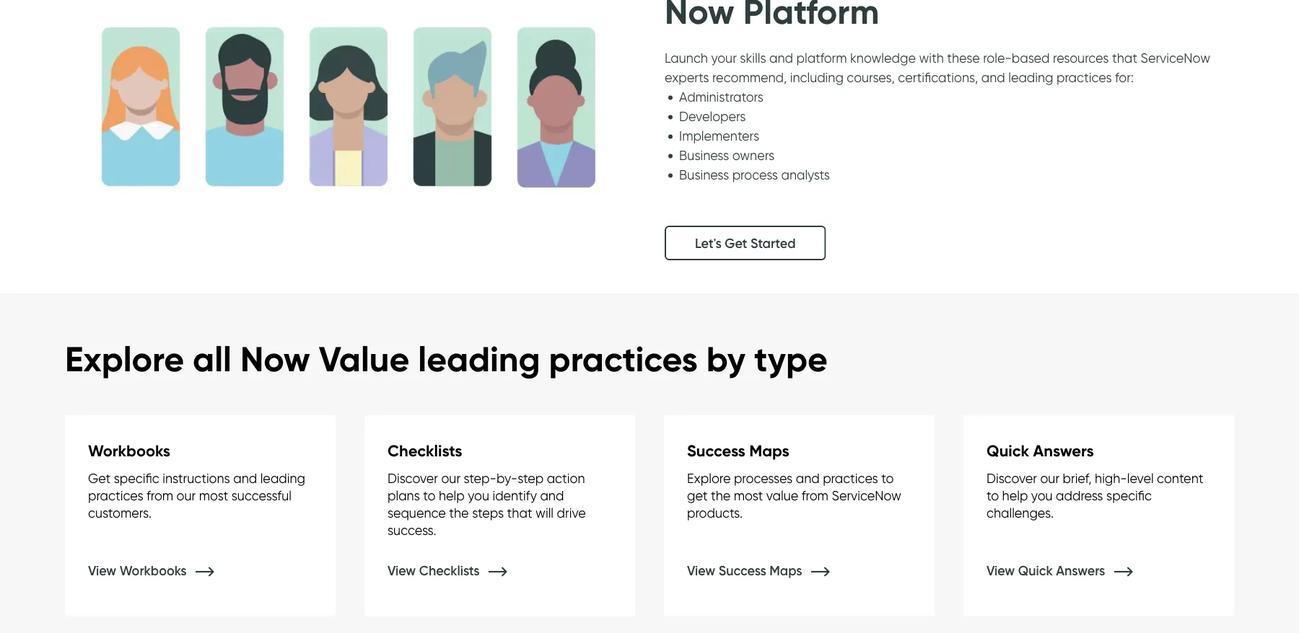Task type: locate. For each thing, give the bounding box(es) containing it.
our left brief,
[[1040, 470, 1059, 486]]

leading for explore all now value leading practices by type
[[418, 338, 540, 381]]

4 view from the left
[[388, 563, 416, 579]]

leading inside get specific instructions and leading practices from our most successful customers.
[[260, 470, 305, 486]]

get
[[725, 235, 747, 251], [88, 470, 111, 486]]

2 from from the left
[[802, 488, 828, 504]]

1 horizontal spatial most
[[734, 488, 763, 504]]

2 view from the left
[[687, 563, 715, 579]]

explore for explore all now value leading practices by type
[[65, 338, 184, 381]]

you down step-
[[468, 488, 489, 504]]

discover for quick answers
[[987, 470, 1037, 486]]

1 business from the top
[[679, 148, 729, 163]]

specific
[[114, 470, 159, 486], [1106, 488, 1152, 504]]

that
[[1112, 50, 1137, 66], [507, 505, 532, 521]]

2 horizontal spatial leading
[[1008, 70, 1053, 86]]

answers
[[1033, 441, 1094, 461], [1056, 563, 1105, 579]]

and up will
[[540, 488, 564, 504]]

and inside the discover our step-by-step action plans to help you identify and sequence the steps that will drive success.
[[540, 488, 564, 504]]

from down instructions
[[147, 488, 173, 504]]

leading inside launch your skills and platform knowledge with these role-based resources that servicenow experts recommend, including courses, certifications, and leading practices for: administrators developers implementers business owners business process analysts
[[1008, 70, 1053, 86]]

our down instructions
[[177, 488, 196, 504]]

view down 'success.' on the bottom of page
[[388, 563, 416, 579]]

1 vertical spatial the
[[449, 505, 469, 521]]

success up 'get'
[[687, 441, 745, 461]]

discover our step-by-step action plans to help you identify and sequence the steps that will drive success.
[[388, 470, 586, 538]]

0 horizontal spatial that
[[507, 505, 532, 521]]

view down the "products."
[[687, 563, 715, 579]]

discover up "challenges."
[[987, 470, 1037, 486]]

our for checklists
[[441, 470, 460, 486]]

our inside the discover our brief, high-level content to help you address specific challenges.
[[1040, 470, 1059, 486]]

sequence
[[388, 505, 446, 521]]

workbooks down customers.
[[120, 563, 187, 579]]

help inside the discover our brief, high-level content to help you address specific challenges.
[[1002, 488, 1028, 504]]

discover our brief, high-level content to help you address specific challenges.
[[987, 470, 1203, 521]]

specific up customers.
[[114, 470, 159, 486]]

leading for get specific instructions and leading practices from our most successful customers.
[[260, 470, 305, 486]]

2 help from the left
[[1002, 488, 1028, 504]]

view for workbooks
[[88, 563, 116, 579]]

resources
[[1053, 50, 1109, 66]]

quick
[[987, 441, 1029, 461], [1018, 563, 1053, 579]]

to inside explore processes and practices to get the most value from servicenow products.
[[881, 470, 894, 486]]

0 horizontal spatial most
[[199, 488, 228, 504]]

explore inside explore processes and practices to get the most value from servicenow products.
[[687, 470, 731, 486]]

our
[[441, 470, 460, 486], [1040, 470, 1059, 486], [177, 488, 196, 504]]

practices
[[1057, 70, 1112, 86], [549, 338, 698, 381], [823, 470, 878, 486], [88, 488, 143, 504]]

1 vertical spatial leading
[[418, 338, 540, 381]]

1 vertical spatial specific
[[1106, 488, 1152, 504]]

2 horizontal spatial to
[[987, 488, 999, 504]]

get
[[687, 488, 708, 504]]

practices inside get specific instructions and leading practices from our most successful customers.
[[88, 488, 143, 504]]

you
[[468, 488, 489, 504], [1031, 488, 1053, 504]]

view success maps
[[687, 563, 806, 579]]

help
[[439, 488, 465, 504], [1002, 488, 1028, 504]]

0 vertical spatial explore
[[65, 338, 184, 381]]

owners
[[732, 148, 774, 163]]

and
[[769, 50, 793, 66], [981, 70, 1005, 86], [233, 470, 257, 486], [796, 470, 820, 486], [540, 488, 564, 504]]

checklists down 'success.' on the bottom of page
[[419, 563, 480, 579]]

help up "challenges."
[[1002, 488, 1028, 504]]

view down customers.
[[88, 563, 116, 579]]

that inside the discover our step-by-step action plans to help you identify and sequence the steps that will drive success.
[[507, 505, 532, 521]]

action
[[547, 470, 585, 486]]

1 vertical spatial maps
[[770, 563, 802, 579]]

our inside the discover our step-by-step action plans to help you identify and sequence the steps that will drive success.
[[441, 470, 460, 486]]

1 from from the left
[[147, 488, 173, 504]]

view
[[88, 563, 116, 579], [687, 563, 715, 579], [987, 563, 1015, 579], [388, 563, 416, 579]]

process
[[732, 167, 778, 183]]

checklists
[[388, 441, 462, 461], [419, 563, 480, 579]]

1 vertical spatial business
[[679, 167, 729, 183]]

0 horizontal spatial our
[[177, 488, 196, 504]]

workbooks
[[88, 441, 170, 461], [120, 563, 187, 579]]

1 horizontal spatial servicenow
[[1141, 50, 1210, 66]]

1 view from the left
[[88, 563, 116, 579]]

courses,
[[847, 70, 895, 86]]

success
[[687, 441, 745, 461], [719, 563, 766, 579]]

discover
[[388, 470, 438, 486], [987, 470, 1037, 486]]

from inside get specific instructions and leading practices from our most successful customers.
[[147, 488, 173, 504]]

and up value
[[796, 470, 820, 486]]

1 vertical spatial get
[[88, 470, 111, 486]]

0 vertical spatial servicenow
[[1141, 50, 1210, 66]]

0 horizontal spatial to
[[423, 488, 436, 504]]

1 horizontal spatial explore
[[687, 470, 731, 486]]

from right value
[[802, 488, 828, 504]]

the left the 'steps'
[[449, 505, 469, 521]]

started​
[[751, 235, 796, 251]]

1 help from the left
[[439, 488, 465, 504]]

specific inside the discover our brief, high-level content to help you address specific challenges.
[[1106, 488, 1152, 504]]

view checklists link
[[388, 563, 528, 579]]

quick down "challenges."
[[1018, 563, 1053, 579]]

0 vertical spatial the
[[711, 488, 731, 504]]

that up for:
[[1112, 50, 1137, 66]]

most inside explore processes and practices to get the most value from servicenow products.
[[734, 488, 763, 504]]

1 vertical spatial quick
[[1018, 563, 1053, 579]]

and inside get specific instructions and leading practices from our most successful customers.
[[233, 470, 257, 486]]

business
[[679, 148, 729, 163], [679, 167, 729, 183]]

0 horizontal spatial help
[[439, 488, 465, 504]]

discover up plans
[[388, 470, 438, 486]]

you up "challenges."
[[1031, 488, 1053, 504]]

success down the "products."
[[719, 563, 766, 579]]

0 vertical spatial that
[[1112, 50, 1137, 66]]

0 horizontal spatial get
[[88, 470, 111, 486]]

0 horizontal spatial servicenow
[[832, 488, 901, 504]]

1 vertical spatial servicenow
[[832, 488, 901, 504]]

1 most from the left
[[199, 488, 228, 504]]

the up the "products."
[[711, 488, 731, 504]]

2 vertical spatial leading
[[260, 470, 305, 486]]

step
[[518, 470, 544, 486]]

most down instructions
[[199, 488, 228, 504]]

2 business from the top
[[679, 167, 729, 183]]

0 horizontal spatial discover
[[388, 470, 438, 486]]

0 horizontal spatial explore
[[65, 338, 184, 381]]

1 horizontal spatial discover
[[987, 470, 1037, 486]]

1 vertical spatial explore
[[687, 470, 731, 486]]

1 horizontal spatial leading
[[418, 338, 540, 381]]

plans
[[388, 488, 420, 504]]

discover inside the discover our brief, high-level content to help you address specific challenges.
[[987, 470, 1037, 486]]

success.
[[388, 522, 436, 538]]

2 most from the left
[[734, 488, 763, 504]]

1 horizontal spatial you
[[1031, 488, 1053, 504]]

specific down level on the right
[[1106, 488, 1152, 504]]

1 horizontal spatial help
[[1002, 488, 1028, 504]]

and inside explore processes and practices to get the most value from servicenow products.
[[796, 470, 820, 486]]

2 horizontal spatial our
[[1040, 470, 1059, 486]]

value
[[766, 488, 798, 504]]

1 horizontal spatial that
[[1112, 50, 1137, 66]]

you inside the discover our brief, high-level content to help you address specific challenges.
[[1031, 488, 1053, 504]]

your
[[711, 50, 737, 66]]

drive
[[557, 505, 586, 521]]

that down identify
[[507, 505, 532, 521]]

discover inside the discover our step-by-step action plans to help you identify and sequence the steps that will drive success.
[[388, 470, 438, 486]]

1 you from the left
[[468, 488, 489, 504]]

maps
[[749, 441, 789, 461], [770, 563, 802, 579]]

0 horizontal spatial specific
[[114, 470, 159, 486]]

checklists up plans
[[388, 441, 462, 461]]

successful
[[232, 488, 291, 504]]

brief,
[[1063, 470, 1092, 486]]

0 vertical spatial answers
[[1033, 441, 1094, 461]]

to inside the discover our brief, high-level content to help you address specific challenges.
[[987, 488, 999, 504]]

from
[[147, 488, 173, 504], [802, 488, 828, 504]]

our left step-
[[441, 470, 460, 486]]

leading
[[1008, 70, 1053, 86], [418, 338, 540, 381], [260, 470, 305, 486]]

most down processes
[[734, 488, 763, 504]]

2 you from the left
[[1031, 488, 1053, 504]]

help down step-
[[439, 488, 465, 504]]

1 vertical spatial that
[[507, 505, 532, 521]]

1 horizontal spatial to
[[881, 470, 894, 486]]

view quick answers
[[987, 563, 1108, 579]]

and up successful
[[233, 470, 257, 486]]

0 vertical spatial business
[[679, 148, 729, 163]]

3 view from the left
[[987, 563, 1015, 579]]

servicenow
[[1141, 50, 1210, 66], [832, 488, 901, 504]]

0 vertical spatial quick
[[987, 441, 1029, 461]]

explore
[[65, 338, 184, 381], [687, 470, 731, 486]]

1 vertical spatial success
[[719, 563, 766, 579]]

2 discover from the left
[[987, 470, 1037, 486]]

quick up "challenges."
[[987, 441, 1029, 461]]

1 discover from the left
[[388, 470, 438, 486]]

servicenow inside explore processes and practices to get the most value from servicenow products.
[[832, 488, 901, 504]]

0 vertical spatial checklists
[[388, 441, 462, 461]]

get up customers.
[[88, 470, 111, 486]]

analysts
[[781, 167, 830, 183]]

most
[[199, 488, 228, 504], [734, 488, 763, 504]]

instructions
[[163, 470, 230, 486]]

0 horizontal spatial from
[[147, 488, 173, 504]]

0 horizontal spatial you
[[468, 488, 489, 504]]

get right let's
[[725, 235, 747, 251]]

workbooks up customers.
[[88, 441, 170, 461]]

0 horizontal spatial leading
[[260, 470, 305, 486]]

0 horizontal spatial the
[[449, 505, 469, 521]]

1 horizontal spatial the
[[711, 488, 731, 504]]

view for checklists
[[388, 563, 416, 579]]

to
[[881, 470, 894, 486], [423, 488, 436, 504], [987, 488, 999, 504]]

practices inside explore processes and practices to get the most value from servicenow products.
[[823, 470, 878, 486]]

1 horizontal spatial specific
[[1106, 488, 1152, 504]]

discover for checklists
[[388, 470, 438, 486]]

0 vertical spatial specific
[[114, 470, 159, 486]]

the
[[711, 488, 731, 504], [449, 505, 469, 521]]

1 horizontal spatial from
[[802, 488, 828, 504]]

view quick answers link
[[987, 563, 1154, 579]]

view down "challenges."
[[987, 563, 1015, 579]]

1 horizontal spatial get
[[725, 235, 747, 251]]

view success maps link
[[687, 563, 851, 579]]

now
[[240, 338, 310, 381]]

type
[[754, 338, 828, 381]]

0 vertical spatial leading
[[1008, 70, 1053, 86]]

for:
[[1115, 70, 1134, 86]]

certifications,
[[898, 70, 978, 86]]

view workbooks link
[[88, 563, 235, 579]]

1 horizontal spatial our
[[441, 470, 460, 486]]

1 vertical spatial answers
[[1056, 563, 1105, 579]]



Task type: vqa. For each thing, say whether or not it's contained in the screenshot.
top Workbooks
yes



Task type: describe. For each thing, give the bounding box(es) containing it.
that inside launch your skills and platform knowledge with these role-based resources that servicenow experts recommend, including courses, certifications, and leading practices for: administrators developers implementers business owners business process analysts
[[1112, 50, 1137, 66]]

view for success maps
[[687, 563, 715, 579]]

content
[[1157, 470, 1203, 486]]

step-
[[464, 470, 496, 486]]

by
[[706, 338, 746, 381]]

the inside the discover our step-by-step action plans to help you identify and sequence the steps that will drive success.
[[449, 505, 469, 521]]

processes
[[734, 470, 793, 486]]

based
[[1012, 50, 1050, 66]]

specific inside get specific instructions and leading practices from our most successful customers.
[[114, 470, 159, 486]]

and down the role-
[[981, 70, 1005, 86]]

products.
[[687, 505, 743, 521]]

by-
[[496, 470, 518, 486]]

experts
[[665, 70, 709, 86]]

the inside explore processes and practices to get the most value from servicenow products.
[[711, 488, 731, 504]]

with
[[919, 50, 944, 66]]

success maps
[[687, 441, 789, 461]]

view for quick answers
[[987, 563, 1015, 579]]

platform
[[796, 50, 847, 66]]

help inside the discover our step-by-step action plans to help you identify and sequence the steps that will drive success.
[[439, 488, 465, 504]]

challenges.
[[987, 505, 1054, 521]]

and right skills
[[769, 50, 793, 66]]

let's
[[695, 235, 722, 251]]

0 vertical spatial workbooks
[[88, 441, 170, 461]]

explore all now value leading practices by type
[[65, 338, 828, 381]]

practices inside launch your skills and platform knowledge with these role-based resources that servicenow experts recommend, including courses, certifications, and leading practices for: administrators developers implementers business owners business process analysts
[[1057, 70, 1112, 86]]

launch your skills and platform knowledge with these role-based resources that servicenow experts recommend, including courses, certifications, and leading practices for: administrators developers implementers business owners business process analysts
[[665, 50, 1210, 183]]

let's get started​ link
[[665, 226, 826, 261]]

let's get started​
[[695, 235, 796, 251]]

launch
[[665, 50, 708, 66]]

including
[[790, 70, 844, 86]]

get specific instructions and leading practices from our most successful customers.
[[88, 470, 305, 521]]

view workbooks
[[88, 563, 190, 579]]

our inside get specific instructions and leading practices from our most successful customers.
[[177, 488, 196, 504]]

implementers
[[679, 128, 759, 144]]

these
[[947, 50, 980, 66]]

get inside get specific instructions and leading practices from our most successful customers.
[[88, 470, 111, 486]]

view checklists
[[388, 563, 483, 579]]

to inside the discover our step-by-step action plans to help you identify and sequence the steps that will drive success.
[[423, 488, 436, 504]]

1 vertical spatial checklists
[[419, 563, 480, 579]]

our for quick answers
[[1040, 470, 1059, 486]]

quick answers
[[987, 441, 1094, 461]]

most inside get specific instructions and leading practices from our most successful customers.
[[199, 488, 228, 504]]

steps
[[472, 505, 504, 521]]

will
[[536, 505, 554, 521]]

explore for explore processes and practices to get the most value from servicenow products.
[[687, 470, 731, 486]]

0 vertical spatial get
[[725, 235, 747, 251]]

administrators
[[679, 89, 764, 105]]

address
[[1056, 488, 1103, 504]]

1 vertical spatial workbooks
[[120, 563, 187, 579]]

developers
[[679, 109, 746, 124]]

explore processes and practices to get the most value from servicenow products.
[[687, 470, 901, 521]]

0 vertical spatial success
[[687, 441, 745, 461]]

skills
[[740, 50, 766, 66]]

value
[[319, 338, 409, 381]]

knowledge
[[850, 50, 916, 66]]

servicenow inside launch your skills and platform knowledge with these role-based resources that servicenow experts recommend, including courses, certifications, and leading practices for: administrators developers implementers business owners business process analysts
[[1141, 50, 1210, 66]]

role-
[[983, 50, 1012, 66]]

0 vertical spatial maps
[[749, 441, 789, 461]]

level
[[1127, 470, 1154, 486]]

customers.
[[88, 505, 152, 521]]

all
[[193, 338, 232, 381]]

high-
[[1095, 470, 1127, 486]]

recommend,
[[712, 70, 787, 86]]

identify
[[493, 488, 537, 504]]

from inside explore processes and practices to get the most value from servicenow products.
[[802, 488, 828, 504]]

you inside the discover our step-by-step action plans to help you identify and sequence the steps that will drive success.
[[468, 488, 489, 504]]



